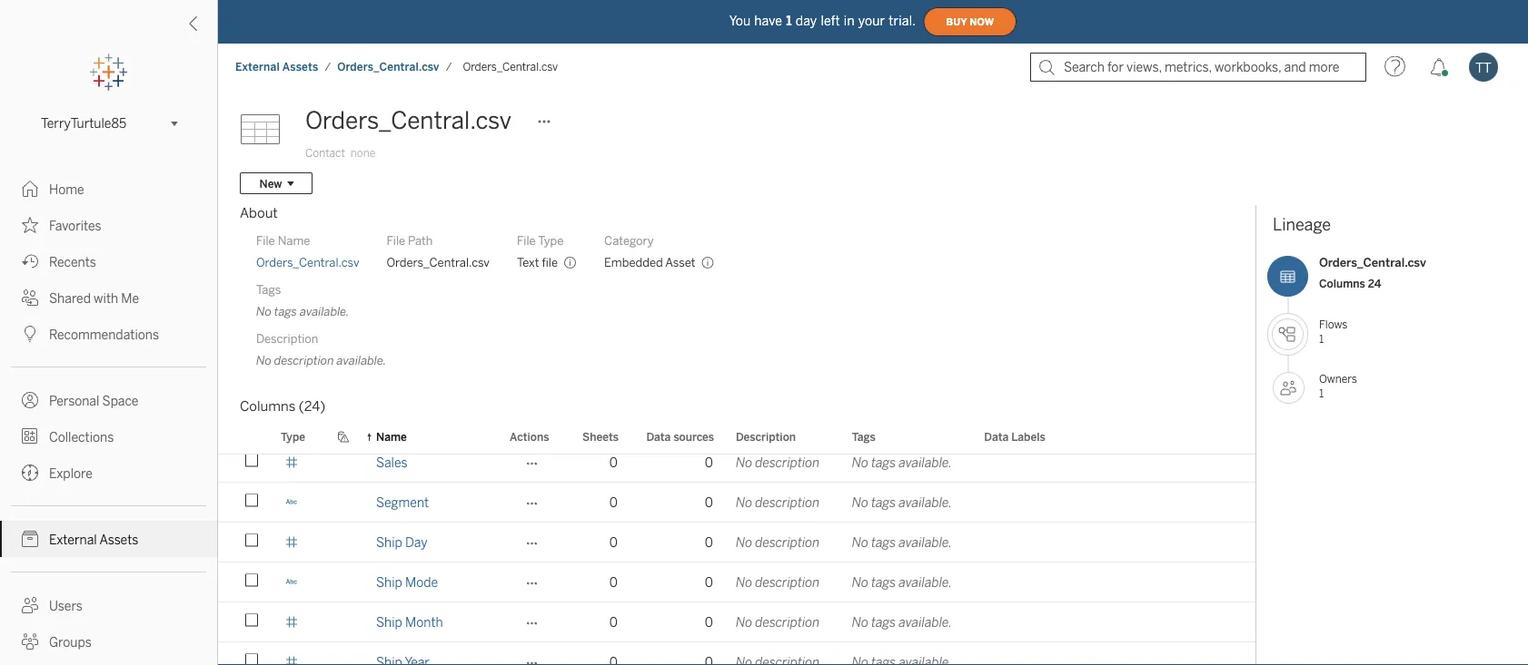 Task type: describe. For each thing, give the bounding box(es) containing it.
available. for segment
[[899, 496, 952, 511]]

new
[[259, 177, 282, 190]]

1 integer image from the top
[[285, 217, 298, 229]]

contact none
[[305, 147, 375, 160]]

columns inside orders_central.csv columns 24
[[1319, 277, 1365, 290]]

columns image
[[1267, 256, 1308, 297]]

asset
[[665, 255, 696, 270]]

owners image
[[1273, 373, 1305, 404]]

main navigation. press the up and down arrow keys to access links. element
[[0, 171, 217, 666]]

shared
[[49, 291, 91, 306]]

real image
[[285, 337, 298, 349]]

orders_central.csv element
[[457, 60, 563, 74]]

buy
[[946, 16, 967, 27]]

month
[[405, 616, 443, 631]]

no tags available. for month
[[852, 616, 952, 631]]

tags for ship month
[[871, 616, 896, 631]]

tags for ship mode
[[871, 576, 896, 591]]

ship month link
[[376, 603, 443, 642]]

shared with me link
[[0, 280, 217, 316]]

ship day link
[[376, 523, 428, 562]]

this file type can only contain a single table. image
[[563, 256, 577, 270]]

sales link
[[376, 443, 408, 482]]

tags for tags no tags available.
[[256, 283, 281, 297]]

0 vertical spatial orders_central.csv link
[[336, 60, 440, 75]]

lineage
[[1273, 215, 1331, 235]]

labels
[[1012, 431, 1046, 444]]

segment link
[[376, 483, 429, 522]]

day
[[796, 13, 817, 28]]

terryturtule85 button
[[34, 113, 184, 134]]

contact
[[305, 147, 345, 160]]

data for data labels
[[984, 431, 1009, 444]]

description for description
[[736, 431, 796, 444]]

me
[[121, 291, 139, 306]]

file path orders_central.csv
[[387, 234, 490, 270]]

ship mode
[[376, 576, 438, 591]]

tags inside tags no tags available.
[[274, 304, 297, 319]]

data sources
[[646, 431, 714, 444]]

buy now button
[[923, 7, 1017, 36]]

2 no description from the top
[[736, 496, 820, 511]]

description no description available.
[[256, 332, 386, 368]]

new button
[[240, 173, 313, 194]]

sheets
[[582, 431, 619, 444]]

trial.
[[889, 13, 916, 28]]

groups
[[49, 636, 92, 651]]

1 no tags available. from the top
[[852, 456, 952, 471]]

day
[[405, 536, 428, 551]]

category
[[604, 234, 654, 248]]

name inside the file name orders_central.csv
[[278, 234, 310, 248]]

1 vertical spatial external assets link
[[0, 522, 217, 558]]

users
[[49, 599, 83, 614]]

space
[[102, 394, 138, 409]]

external for external assets
[[49, 533, 97, 548]]

table image
[[240, 103, 294, 157]]

24
[[1368, 277, 1382, 290]]

ship month
[[376, 616, 443, 631]]

no inside description no description available.
[[256, 353, 272, 368]]

grid containing sales
[[218, 0, 1258, 666]]

file
[[542, 255, 558, 270]]

file for file path
[[387, 234, 405, 248]]

string image
[[285, 576, 298, 589]]

explore
[[49, 467, 93, 482]]

description for ship mode
[[755, 576, 820, 591]]

tags for segment
[[871, 496, 896, 511]]

collections link
[[0, 419, 217, 455]]

groups link
[[0, 624, 217, 661]]

0 vertical spatial 1
[[786, 13, 792, 28]]

available. inside tags no tags available.
[[300, 304, 349, 319]]

1 integer image from the top
[[285, 57, 298, 70]]

description for ship day
[[755, 536, 820, 551]]

type inside grid
[[281, 431, 305, 444]]

personal space
[[49, 394, 138, 409]]

description for description no description available.
[[256, 332, 318, 346]]

no inside tags no tags available.
[[256, 304, 272, 319]]

columns (24)
[[240, 399, 325, 415]]

with
[[94, 291, 118, 306]]

personal space link
[[0, 383, 217, 419]]

available. for sales
[[899, 456, 952, 471]]

integer image for ship month
[[285, 616, 298, 629]]

row inside row group
[[218, 0, 1256, 4]]

home link
[[0, 171, 217, 207]]

ship mode link
[[376, 563, 438, 602]]

row containing ship month
[[218, 603, 1258, 645]]

embedded
[[604, 255, 663, 270]]

orders_central.csv columns 24
[[1319, 256, 1426, 290]]

left
[[821, 13, 840, 28]]

integer image for ship day
[[285, 537, 298, 549]]

personal
[[49, 394, 99, 409]]

text file
[[517, 255, 558, 270]]

name inside grid
[[376, 431, 407, 444]]

no tags available. for mode
[[852, 576, 952, 591]]

users link
[[0, 588, 217, 624]]

sales
[[376, 456, 408, 471]]

7 row from the top
[[218, 643, 1258, 666]]

available. inside description no description available.
[[337, 353, 386, 368]]

favorites
[[49, 219, 101, 234]]

this table or file is embedded in the published asset on the server, and you can't create a new workbook from it. files embedded in workbooks aren't shared with other tableau site users. image
[[701, 256, 715, 270]]

1 / from the left
[[325, 60, 331, 74]]

description inside description no description available.
[[274, 353, 334, 368]]

you
[[729, 13, 751, 28]]



Task type: vqa. For each thing, say whether or not it's contained in the screenshot.
available. related to Sales
yes



Task type: locate. For each thing, give the bounding box(es) containing it.
name up "sales"
[[376, 431, 407, 444]]

external assets
[[49, 533, 138, 548]]

shared with me
[[49, 291, 139, 306]]

ship
[[376, 536, 402, 551], [376, 576, 402, 591], [376, 616, 402, 631]]

1 horizontal spatial external
[[235, 60, 280, 74]]

0 horizontal spatial assets
[[99, 533, 138, 548]]

2 horizontal spatial file
[[517, 234, 536, 248]]

0 horizontal spatial external
[[49, 533, 97, 548]]

1 vertical spatial orders_central.csv link
[[256, 254, 359, 271]]

0 horizontal spatial name
[[278, 234, 310, 248]]

flows
[[1319, 318, 1348, 332]]

tags for tags
[[852, 431, 876, 444]]

2 vertical spatial integer image
[[285, 656, 298, 666]]

embedded asset
[[604, 255, 696, 270]]

string image
[[285, 257, 298, 269], [285, 497, 298, 509]]

integer image down string image
[[285, 656, 298, 666]]

external assets link up table image
[[234, 60, 319, 75]]

path
[[408, 234, 433, 248]]

external assets / orders_central.csv /
[[235, 60, 452, 74]]

tags for sales
[[871, 456, 896, 471]]

1 horizontal spatial data
[[984, 431, 1009, 444]]

3 no description from the top
[[736, 536, 820, 551]]

1 vertical spatial name
[[376, 431, 407, 444]]

2 string image from the top
[[285, 497, 298, 509]]

you have 1 day left in your trial.
[[729, 13, 916, 28]]

about
[[240, 205, 278, 222]]

1 row group from the top
[[218, 0, 1258, 605]]

1 horizontal spatial /
[[446, 60, 452, 74]]

description right sources
[[736, 431, 796, 444]]

description for ship month
[[755, 616, 820, 631]]

explore link
[[0, 455, 217, 492]]

3 file from the left
[[517, 234, 536, 248]]

1
[[786, 13, 792, 28], [1319, 333, 1324, 346], [1319, 387, 1324, 400]]

none
[[351, 147, 375, 160]]

0 vertical spatial integer image
[[285, 57, 298, 70]]

description
[[256, 332, 318, 346], [736, 431, 796, 444]]

external for external assets / orders_central.csv /
[[235, 60, 280, 74]]

file for file name
[[256, 234, 275, 248]]

recents
[[49, 255, 96, 270]]

integer image up string image
[[285, 537, 298, 549]]

ship left day
[[376, 536, 402, 551]]

data left sources
[[646, 431, 671, 444]]

type up file
[[538, 234, 564, 248]]

ship day
[[376, 536, 428, 551]]

data for data sources
[[646, 431, 671, 444]]

no description
[[736, 456, 820, 471], [736, 496, 820, 511], [736, 536, 820, 551], [736, 576, 820, 591], [736, 616, 820, 631]]

1 horizontal spatial columns
[[1319, 277, 1365, 290]]

/ left orders_central.csv element
[[446, 60, 452, 74]]

orders_central.csv link up the none
[[336, 60, 440, 75]]

0 horizontal spatial description
[[256, 332, 318, 346]]

description for segment
[[755, 496, 820, 511]]

row containing ship day
[[218, 523, 1258, 565]]

1 vertical spatial description
[[736, 431, 796, 444]]

0 vertical spatial ship
[[376, 536, 402, 551]]

orders_central.csv
[[337, 60, 439, 74], [463, 60, 558, 74], [305, 107, 512, 135], [256, 255, 359, 270], [387, 255, 490, 270], [1319, 256, 1426, 270]]

0 vertical spatial external assets link
[[234, 60, 319, 75]]

1 vertical spatial 1
[[1319, 333, 1324, 346]]

0 vertical spatial string image
[[285, 257, 298, 269]]

ship for ship day
[[376, 536, 402, 551]]

owners 1
[[1319, 373, 1357, 400]]

now
[[970, 16, 994, 27]]

/ up contact
[[325, 60, 331, 74]]

in
[[844, 13, 855, 28]]

file up text
[[517, 234, 536, 248]]

0 horizontal spatial /
[[325, 60, 331, 74]]

1 inside owners 1
[[1319, 387, 1324, 400]]

1 horizontal spatial type
[[538, 234, 564, 248]]

no tags available.
[[852, 456, 952, 471], [852, 496, 952, 511], [852, 536, 952, 551], [852, 576, 952, 591], [852, 616, 952, 631]]

type
[[538, 234, 564, 248], [281, 431, 305, 444]]

available. for ship day
[[899, 536, 952, 551]]

have
[[754, 13, 782, 28]]

orders_central.csv link up tags no tags available.
[[256, 254, 359, 271]]

1 data from the left
[[646, 431, 671, 444]]

2 vertical spatial ship
[[376, 616, 402, 631]]

tags for ship day
[[871, 536, 896, 551]]

available.
[[300, 304, 349, 319], [337, 353, 386, 368], [899, 456, 952, 471], [899, 496, 952, 511], [899, 536, 952, 551], [899, 576, 952, 591], [899, 616, 952, 631]]

row containing ship mode
[[218, 563, 1258, 605]]

1 vertical spatial assets
[[99, 533, 138, 548]]

1 down owners
[[1319, 387, 1324, 400]]

available. for ship mode
[[899, 576, 952, 591]]

description down tags no tags available.
[[256, 332, 318, 346]]

external
[[235, 60, 280, 74], [49, 533, 97, 548]]

navigation panel element
[[0, 55, 217, 666]]

0 horizontal spatial type
[[281, 431, 305, 444]]

home
[[49, 182, 84, 197]]

2 ship from the top
[[376, 576, 402, 591]]

1 for flows 1
[[1319, 333, 1324, 346]]

segment
[[376, 496, 429, 511]]

integer image up table image
[[285, 57, 298, 70]]

data
[[646, 431, 671, 444], [984, 431, 1009, 444]]

integer image down string image
[[285, 616, 298, 629]]

name
[[278, 234, 310, 248], [376, 431, 407, 444]]

5 no tags available. from the top
[[852, 616, 952, 631]]

0
[[610, 456, 618, 471], [705, 456, 713, 471], [610, 496, 618, 511], [705, 496, 713, 511], [610, 536, 618, 551], [705, 536, 713, 551], [610, 576, 618, 591], [705, 576, 713, 591], [610, 616, 618, 631], [705, 616, 713, 631]]

assets up users link
[[99, 533, 138, 548]]

tags inside tags no tags available.
[[256, 283, 281, 297]]

2 row group from the top
[[218, 603, 1258, 666]]

row containing segment
[[218, 483, 1258, 525]]

file down about
[[256, 234, 275, 248]]

file type
[[517, 234, 564, 248]]

columns left 24
[[1319, 277, 1365, 290]]

ship left mode
[[376, 576, 402, 591]]

buy now
[[946, 16, 994, 27]]

assets
[[282, 60, 318, 74], [99, 533, 138, 548]]

description
[[274, 353, 334, 368], [755, 456, 820, 471], [755, 496, 820, 511], [755, 536, 820, 551], [755, 576, 820, 591], [755, 616, 820, 631]]

flows image
[[1272, 319, 1304, 351]]

collections
[[49, 430, 114, 445]]

row containing sales
[[218, 443, 1258, 485]]

1 horizontal spatial assets
[[282, 60, 318, 74]]

terryturtule85
[[41, 116, 126, 131]]

external assets link up users link
[[0, 522, 217, 558]]

0 vertical spatial type
[[538, 234, 564, 248]]

actions
[[510, 431, 549, 444]]

2 integer image from the top
[[285, 177, 298, 189]]

0 vertical spatial integer image
[[285, 217, 298, 229]]

0 vertical spatial assets
[[282, 60, 318, 74]]

data labels
[[984, 431, 1046, 444]]

owners
[[1319, 373, 1357, 386]]

tags
[[274, 304, 297, 319], [871, 456, 896, 471], [871, 496, 896, 511], [871, 536, 896, 551], [871, 576, 896, 591], [871, 616, 896, 631]]

1 for owners 1
[[1319, 387, 1324, 400]]

no
[[256, 304, 272, 319], [256, 353, 272, 368], [736, 456, 752, 471], [852, 456, 868, 471], [736, 496, 752, 511], [852, 496, 868, 511], [736, 536, 752, 551], [852, 536, 868, 551], [736, 576, 752, 591], [852, 576, 868, 591], [736, 616, 752, 631], [852, 616, 868, 631]]

no description for day
[[736, 536, 820, 551]]

integer image
[[285, 217, 298, 229], [285, 537, 298, 549], [285, 616, 298, 629]]

3 no tags available. from the top
[[852, 536, 952, 551]]

file inside the file name orders_central.csv
[[256, 234, 275, 248]]

0 horizontal spatial data
[[646, 431, 671, 444]]

no description for mode
[[736, 576, 820, 591]]

file name orders_central.csv
[[256, 234, 359, 270]]

integer image
[[285, 57, 298, 70], [285, 177, 298, 189], [285, 656, 298, 666]]

integer image right new
[[285, 177, 298, 189]]

your
[[858, 13, 885, 28]]

1 vertical spatial external
[[49, 533, 97, 548]]

string image up tags no tags available.
[[285, 257, 298, 269]]

5 row from the top
[[218, 563, 1258, 605]]

recommendations link
[[0, 316, 217, 353]]

0 horizontal spatial external assets link
[[0, 522, 217, 558]]

row group containing ship month
[[218, 603, 1258, 666]]

external down explore
[[49, 533, 97, 548]]

description for sales
[[755, 456, 820, 471]]

favorites link
[[0, 207, 217, 243]]

assets for external assets
[[99, 533, 138, 548]]

4 no tags available. from the top
[[852, 576, 952, 591]]

1 vertical spatial ship
[[376, 576, 402, 591]]

1 string image from the top
[[285, 257, 298, 269]]

2 vertical spatial 1
[[1319, 387, 1324, 400]]

type up real icon
[[281, 431, 305, 444]]

2 row from the top
[[218, 443, 1258, 485]]

file
[[256, 234, 275, 248], [387, 234, 405, 248], [517, 234, 536, 248]]

1 vertical spatial tags
[[852, 431, 876, 444]]

ship left month
[[376, 616, 402, 631]]

sources
[[674, 431, 714, 444]]

recents link
[[0, 243, 217, 280]]

0 vertical spatial external
[[235, 60, 280, 74]]

2 / from the left
[[446, 60, 452, 74]]

3 integer image from the top
[[285, 656, 298, 666]]

row
[[218, 0, 1256, 4], [218, 443, 1258, 485], [218, 483, 1258, 525], [218, 523, 1258, 565], [218, 563, 1258, 605], [218, 603, 1258, 645], [218, 643, 1258, 666]]

4 no description from the top
[[736, 576, 820, 591]]

2 data from the left
[[984, 431, 1009, 444]]

columns left (24)
[[240, 399, 296, 415]]

row group containing sales
[[218, 0, 1258, 605]]

integer image up the file name orders_central.csv
[[285, 217, 298, 229]]

assets for external assets / orders_central.csv /
[[282, 60, 318, 74]]

1 vertical spatial integer image
[[285, 537, 298, 549]]

grid
[[218, 0, 1258, 666]]

3 ship from the top
[[376, 616, 402, 631]]

2 file from the left
[[387, 234, 405, 248]]

1 ship from the top
[[376, 536, 402, 551]]

name down about
[[278, 234, 310, 248]]

assets inside main navigation. press the up and down arrow keys to access links. element
[[99, 533, 138, 548]]

0 horizontal spatial tags
[[256, 283, 281, 297]]

1 horizontal spatial tags
[[852, 431, 876, 444]]

1 vertical spatial integer image
[[285, 177, 298, 189]]

6 row from the top
[[218, 603, 1258, 645]]

no tags available. for day
[[852, 536, 952, 551]]

file left path
[[387, 234, 405, 248]]

1 inside flows 1
[[1319, 333, 1324, 346]]

real image
[[285, 457, 298, 469]]

text
[[517, 255, 539, 270]]

cell
[[270, 4, 323, 44]]

mode
[[405, 576, 438, 591]]

assets up table image
[[282, 60, 318, 74]]

1 file from the left
[[256, 234, 275, 248]]

file inside file path orders_central.csv
[[387, 234, 405, 248]]

1 no description from the top
[[736, 456, 820, 471]]

3 integer image from the top
[[285, 616, 298, 629]]

1 vertical spatial columns
[[240, 399, 296, 415]]

no description for month
[[736, 616, 820, 631]]

1 horizontal spatial name
[[376, 431, 407, 444]]

string image down real icon
[[285, 497, 298, 509]]

4 row from the top
[[218, 523, 1258, 565]]

2 integer image from the top
[[285, 537, 298, 549]]

(24)
[[299, 399, 325, 415]]

1 vertical spatial type
[[281, 431, 305, 444]]

row group
[[218, 0, 1258, 605], [218, 603, 1258, 666]]

external up table image
[[235, 60, 280, 74]]

ship for ship month
[[376, 616, 402, 631]]

1 row from the top
[[218, 0, 1256, 4]]

0 vertical spatial columns
[[1319, 277, 1365, 290]]

tags inside grid
[[852, 431, 876, 444]]

columns
[[1319, 277, 1365, 290], [240, 399, 296, 415]]

0 horizontal spatial columns
[[240, 399, 296, 415]]

2 vertical spatial integer image
[[285, 616, 298, 629]]

0 vertical spatial name
[[278, 234, 310, 248]]

data left labels
[[984, 431, 1009, 444]]

3 row from the top
[[218, 483, 1258, 525]]

1 horizontal spatial external assets link
[[234, 60, 319, 75]]

flows 1
[[1319, 318, 1348, 346]]

5 no description from the top
[[736, 616, 820, 631]]

0 vertical spatial description
[[256, 332, 318, 346]]

1 down flows
[[1319, 333, 1324, 346]]

Search for views, metrics, workbooks, and more text field
[[1030, 53, 1366, 82]]

1 horizontal spatial file
[[387, 234, 405, 248]]

0 horizontal spatial file
[[256, 234, 275, 248]]

available. for ship month
[[899, 616, 952, 631]]

external inside main navigation. press the up and down arrow keys to access links. element
[[49, 533, 97, 548]]

recommendations
[[49, 328, 159, 343]]

2 no tags available. from the top
[[852, 496, 952, 511]]

cell inside row group
[[270, 4, 323, 44]]

description inside description no description available.
[[256, 332, 318, 346]]

tags no tags available.
[[256, 283, 349, 319]]

0 vertical spatial tags
[[256, 283, 281, 297]]

1 left 'day'
[[786, 13, 792, 28]]

1 horizontal spatial description
[[736, 431, 796, 444]]

1 vertical spatial string image
[[285, 497, 298, 509]]

ship for ship mode
[[376, 576, 402, 591]]



